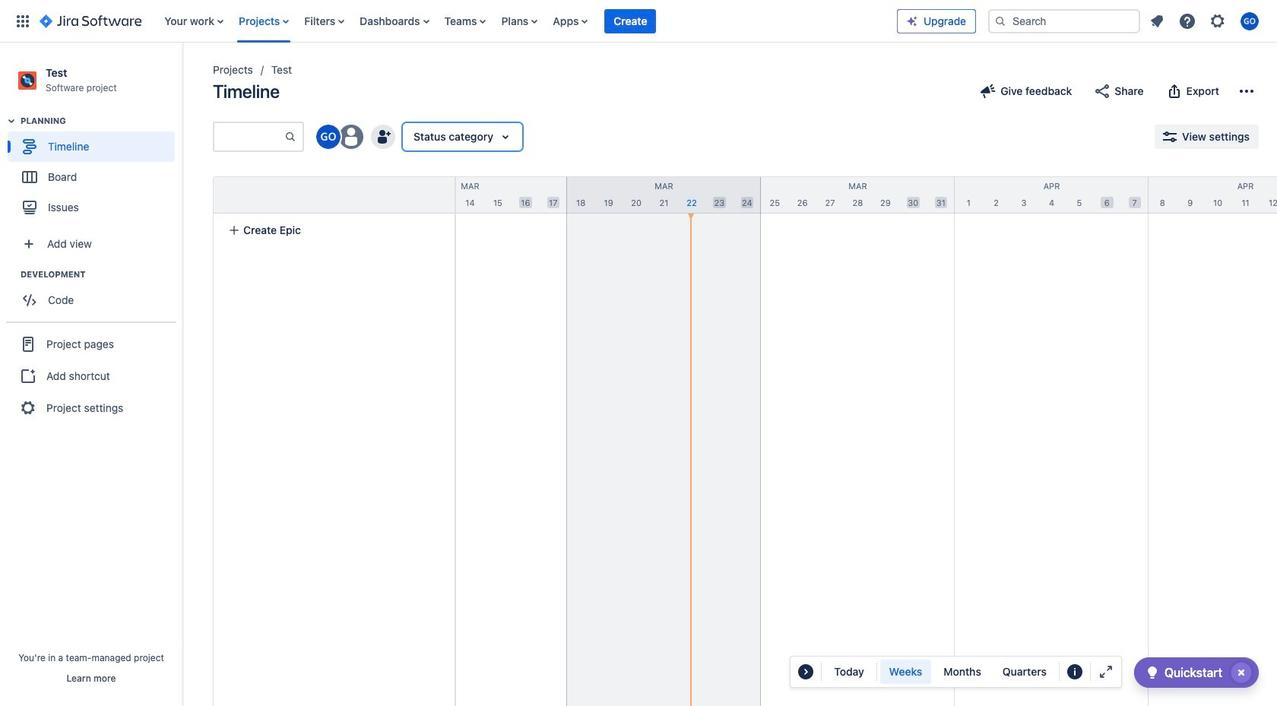 Task type: locate. For each thing, give the bounding box(es) containing it.
heading
[[21, 115, 182, 127], [21, 269, 182, 281]]

None search field
[[988, 9, 1141, 33]]

0 vertical spatial heading
[[21, 115, 182, 127]]

dismiss quickstart image
[[1229, 661, 1254, 685]]

legend image
[[1066, 663, 1084, 681]]

settings image
[[1209, 12, 1227, 30]]

planning image
[[2, 112, 21, 130]]

1 horizontal spatial list
[[1144, 7, 1268, 35]]

1 vertical spatial heading
[[21, 269, 182, 281]]

add people image
[[374, 128, 392, 146]]

row
[[214, 177, 455, 214]]

help image
[[1179, 12, 1197, 30]]

1 heading from the top
[[21, 115, 182, 127]]

row group
[[213, 176, 455, 214]]

row group inside 'timeline' 'grid'
[[213, 176, 455, 214]]

list item
[[605, 0, 657, 42]]

group
[[8, 115, 182, 227], [8, 269, 182, 320], [6, 322, 176, 430], [880, 660, 1056, 684]]

list
[[157, 0, 897, 42], [1144, 7, 1268, 35]]

timeline grid
[[179, 176, 1277, 706]]

2 heading from the top
[[21, 269, 182, 281]]

enter full screen image
[[1097, 663, 1115, 681]]

0 horizontal spatial list
[[157, 0, 897, 42]]

Search field
[[988, 9, 1141, 33]]

jira software image
[[40, 12, 142, 30], [40, 12, 142, 30]]

column header
[[179, 177, 373, 213], [373, 177, 567, 213], [567, 177, 761, 213], [761, 177, 955, 213], [955, 177, 1149, 213], [1149, 177, 1277, 213]]

search image
[[995, 15, 1007, 27]]

banner
[[0, 0, 1277, 43]]

development image
[[2, 266, 21, 284]]

your profile and settings image
[[1241, 12, 1259, 30]]



Task type: describe. For each thing, give the bounding box(es) containing it.
1 column header from the left
[[179, 177, 373, 213]]

3 column header from the left
[[567, 177, 761, 213]]

primary element
[[9, 0, 897, 42]]

sidebar navigation image
[[166, 61, 199, 91]]

2 column header from the left
[[373, 177, 567, 213]]

row inside 'timeline' 'grid'
[[214, 177, 455, 214]]

check image
[[1143, 664, 1162, 682]]

sidebar element
[[0, 43, 182, 706]]

notifications image
[[1148, 12, 1166, 30]]

6 column header from the left
[[1149, 177, 1277, 213]]

heading for planning image
[[21, 115, 182, 127]]

4 column header from the left
[[761, 177, 955, 213]]

Search timeline text field
[[214, 123, 284, 151]]

appswitcher icon image
[[14, 12, 32, 30]]

5 column header from the left
[[955, 177, 1149, 213]]

heading for development image
[[21, 269, 182, 281]]

export icon image
[[1165, 82, 1184, 100]]



Task type: vqa. For each thing, say whether or not it's contained in the screenshot.
Sidebar Navigation image
yes



